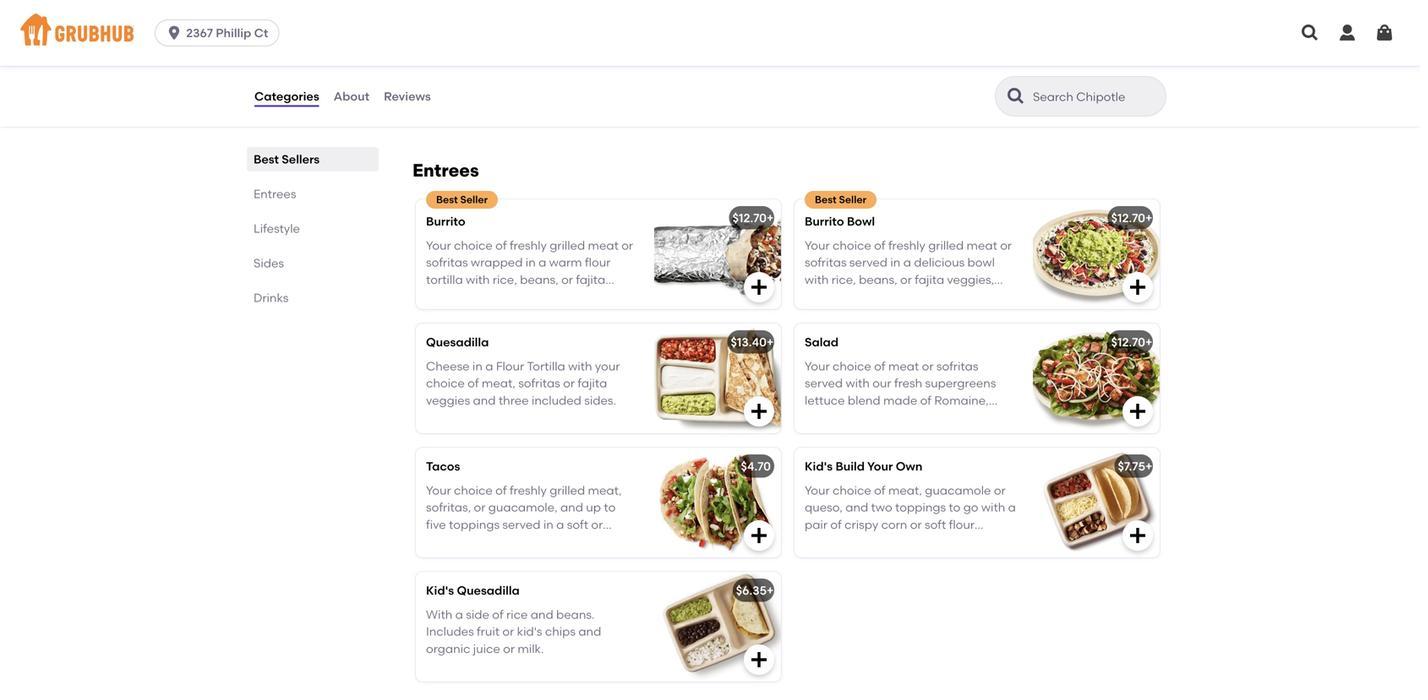 Task type: describe. For each thing, give the bounding box(es) containing it.
beans,
[[859, 272, 897, 287]]

own
[[896, 459, 922, 474]]

served inside your choice of freshly grilled meat or sofritas served in a delicious bowl with rice, beans, or fajita veggies, and topped with guac, salsa, queso blanco, sour cream or cheese.
[[849, 255, 888, 270]]

queso,
[[805, 500, 843, 515]]

1 vertical spatial quesadilla
[[457, 584, 520, 598]]

freshly for in
[[888, 238, 925, 253]]

and right rice
[[531, 608, 553, 622]]

+ for kid's quesadilla
[[767, 584, 774, 598]]

of inside "cheese in a flour tortilla with your choice of meat, sofritas or fajita veggies and three included sides."
[[468, 376, 479, 391]]

with inside 'your choice of meat, guacamole or queso, and two toppings to go with a pair of crispy corn or soft flour tortillas.includes fruit or kid's chips and organic juice or milk.'
[[981, 500, 1005, 515]]

veggies,
[[947, 272, 994, 287]]

categories button
[[254, 66, 320, 127]]

$12.70 + for burrito bowl
[[1111, 211, 1152, 225]]

reviews
[[384, 89, 431, 103]]

0 horizontal spatial entrees
[[254, 187, 296, 201]]

flour
[[496, 359, 524, 373]]

categories
[[254, 89, 319, 103]]

bowl
[[847, 214, 875, 229]]

of inside your choice of freshly grilled meat or sofritas served in a delicious bowl with rice, beans, or fajita veggies, and topped with guac, salsa, queso blanco, sour cream or cheese.
[[874, 238, 885, 253]]

$7.75 +
[[1118, 459, 1152, 474]]

and up crispy at the right bottom of page
[[845, 500, 868, 515]]

delicious
[[914, 255, 965, 270]]

phillip
[[216, 26, 251, 40]]

included
[[532, 393, 581, 408]]

$4.70
[[741, 459, 771, 474]]

0 horizontal spatial best
[[254, 152, 279, 167]]

best seller for burrito bowl
[[815, 194, 867, 206]]

best sellers
[[254, 152, 320, 167]]

includes
[[426, 625, 474, 639]]

hard-
[[426, 535, 458, 549]]

burrito for burrito
[[426, 214, 465, 229]]

tortillas.includes
[[805, 535, 900, 549]]

milk. inside the with a side of rice and beans. includes fruit or kid's chips and organic juice or milk.
[[518, 642, 544, 656]]

burrito image
[[654, 199, 781, 309]]

a inside "cheese in a flour tortilla with your choice of meat, sofritas or fajita veggies and three included sides."
[[485, 359, 493, 373]]

burrito for burrito bowl
[[805, 214, 844, 229]]

2367 phillip ct button
[[155, 19, 286, 46]]

and down 'pair' at the bottom
[[805, 552, 827, 566]]

organic inside the with a side of rice and beans. includes fruit or kid's chips and organic juice or milk.
[[426, 642, 470, 656]]

meat, inside 'your choice of meat, guacamole or queso, and two toppings to go with a pair of crispy corn or soft flour tortillas.includes fruit or kid's chips and organic juice or milk.'
[[888, 483, 922, 498]]

$13.40
[[731, 335, 767, 349]]

choice inside "cheese in a flour tortilla with your choice of meat, sofritas or fajita veggies and three included sides."
[[426, 376, 465, 391]]

rice,
[[832, 272, 856, 287]]

burrito $12.70
[[429, 65, 468, 100]]

beans.
[[556, 608, 595, 622]]

salad image
[[1033, 324, 1160, 434]]

served inside the your choice of freshly grilled meat, sofritas, or guacamole, and up to five toppings served in a soft or hard-shell tortilla.
[[502, 518, 541, 532]]

1 horizontal spatial entrees
[[412, 160, 479, 181]]

rice
[[506, 608, 528, 622]]

in inside "cheese in a flour tortilla with your choice of meat, sofritas or fajita veggies and three included sides."
[[472, 359, 483, 373]]

ct
[[254, 26, 268, 40]]

your for your choice of freshly grilled meat or sofritas served in a delicious bowl with rice, beans, or fajita veggies, and topped with guac, salsa, queso blanco, sour cream or cheese.
[[805, 238, 830, 253]]

burrito bowl image
[[1033, 199, 1160, 309]]

tortilla.
[[487, 535, 526, 549]]

2367 phillip ct
[[186, 26, 268, 40]]

corn
[[881, 518, 907, 532]]

five
[[426, 518, 446, 532]]

&
[[956, 65, 965, 80]]

sofritas,
[[426, 500, 471, 515]]

reviews button
[[383, 66, 432, 127]]

of up two
[[874, 483, 885, 498]]

0 vertical spatial quesadilla
[[426, 335, 489, 349]]

pair
[[805, 518, 828, 532]]

topped
[[830, 290, 873, 304]]

guacamole,
[[488, 500, 558, 515]]

bowl
[[967, 255, 995, 270]]

fruit inside 'your choice of meat, guacamole or queso, and two toppings to go with a pair of crispy corn or soft flour tortillas.includes fruit or kid's chips and organic juice or milk.'
[[902, 535, 925, 549]]

2367
[[186, 26, 213, 40]]

your
[[595, 359, 620, 373]]

with a side of rice and beans. includes fruit or kid's chips and organic juice or milk.
[[426, 608, 601, 656]]

kid's quesadilla
[[426, 584, 520, 598]]

of inside the your choice of freshly grilled meat, sofritas, or guacamole, and up to five toppings served in a soft or hard-shell tortilla.
[[495, 483, 507, 498]]

cheese
[[426, 359, 470, 373]]

kid's quesadilla image
[[654, 572, 781, 682]]

and inside the your choice of freshly grilled meat, sofritas, or guacamole, and up to five toppings served in a soft or hard-shell tortilla.
[[560, 500, 583, 515]]

toppings inside the your choice of freshly grilled meat, sofritas, or guacamole, and up to five toppings served in a soft or hard-shell tortilla.
[[449, 518, 500, 532]]

side
[[466, 608, 489, 622]]

kid's build your own image
[[1033, 448, 1160, 558]]

about button
[[333, 66, 370, 127]]

tacos image
[[654, 448, 781, 558]]

your for your choice of freshly grilled meat, sofritas, or guacamole, and up to five toppings served in a soft or hard-shell tortilla.
[[426, 483, 451, 498]]

large chips & large guacamole button
[[870, 20, 1160, 121]]

cream
[[878, 307, 915, 321]]

up
[[586, 500, 601, 515]]

flour
[[949, 518, 975, 532]]

juice inside 'your choice of meat, guacamole or queso, and two toppings to go with a pair of crispy corn or soft flour tortillas.includes fruit or kid's chips and organic juice or milk.'
[[877, 552, 904, 566]]

$6.35
[[736, 584, 767, 598]]

sides.
[[584, 393, 616, 408]]

your choice of freshly grilled meat, sofritas, or guacamole, and up to five toppings served in a soft or hard-shell tortilla.
[[426, 483, 622, 549]]

fajita inside your choice of freshly grilled meat or sofritas served in a delicious bowl with rice, beans, or fajita veggies, and topped with guac, salsa, queso blanco, sour cream or cheese.
[[915, 272, 944, 287]]

sides
[[254, 256, 284, 270]]

sour
[[850, 307, 875, 321]]

or inside "cheese in a flour tortilla with your choice of meat, sofritas or fajita veggies and three included sides."
[[563, 376, 575, 391]]

best for burrito
[[436, 194, 458, 206]]

with inside "cheese in a flour tortilla with your choice of meat, sofritas or fajita veggies and three included sides."
[[568, 359, 592, 373]]

choice for kid's build your own
[[833, 483, 871, 498]]

fajita inside "cheese in a flour tortilla with your choice of meat, sofritas or fajita veggies and three included sides."
[[578, 376, 607, 391]]

chips
[[920, 65, 953, 80]]

meat, inside "cheese in a flour tortilla with your choice of meat, sofritas or fajita veggies and three included sides."
[[482, 376, 515, 391]]

of inside the with a side of rice and beans. includes fruit or kid's chips and organic juice or milk.
[[492, 608, 503, 622]]

with up cream
[[875, 290, 899, 304]]

$13.40 +
[[731, 335, 774, 349]]

sofritas inside "cheese in a flour tortilla with your choice of meat, sofritas or fajita veggies and three included sides."
[[518, 376, 560, 391]]

freshly for and
[[510, 483, 547, 498]]

veggies
[[426, 393, 470, 408]]

build
[[835, 459, 865, 474]]



Task type: vqa. For each thing, say whether or not it's contained in the screenshot.
the leftmost Bakery
no



Task type: locate. For each thing, give the bounding box(es) containing it.
of down bowl
[[874, 238, 885, 253]]

fajita down delicious
[[915, 272, 944, 287]]

0 vertical spatial juice
[[877, 552, 904, 566]]

kid's inside 'your choice of meat, guacamole or queso, and two toppings to go with a pair of crispy corn or soft flour tortillas.includes fruit or kid's chips and organic juice or milk.'
[[943, 535, 968, 549]]

in inside your choice of freshly grilled meat or sofritas served in a delicious bowl with rice, beans, or fajita veggies, and topped with guac, salsa, queso blanco, sour cream or cheese.
[[890, 255, 900, 270]]

kid's
[[943, 535, 968, 549], [517, 625, 542, 639]]

quesadilla up side
[[457, 584, 520, 598]]

1 horizontal spatial in
[[543, 518, 553, 532]]

1 horizontal spatial to
[[949, 500, 961, 515]]

freshly up "guacamole,"
[[510, 483, 547, 498]]

guacamole
[[1004, 65, 1073, 80]]

with right the go
[[981, 500, 1005, 515]]

1 soft from the left
[[567, 518, 588, 532]]

+ for quesadilla
[[767, 335, 774, 349]]

0 horizontal spatial fajita
[[578, 376, 607, 391]]

2 to from the left
[[949, 500, 961, 515]]

grilled inside the your choice of freshly grilled meat, sofritas, or guacamole, and up to five toppings served in a soft or hard-shell tortilla.
[[550, 483, 585, 498]]

milk. down rice
[[518, 642, 544, 656]]

choice down "cheese"
[[426, 376, 465, 391]]

$6.35 +
[[736, 584, 774, 598]]

with left rice,
[[805, 272, 829, 287]]

1 horizontal spatial seller
[[839, 194, 867, 206]]

or
[[1000, 238, 1012, 253], [900, 272, 912, 287], [918, 307, 930, 321], [563, 376, 575, 391], [994, 483, 1006, 498], [474, 500, 486, 515], [591, 518, 603, 532], [910, 518, 922, 532], [928, 535, 940, 549], [907, 552, 919, 566], [502, 625, 514, 639], [503, 642, 515, 656]]

sofritas up rice,
[[805, 255, 847, 270]]

kid's for kid's quesadilla
[[426, 584, 454, 598]]

best for burrito bowl
[[815, 194, 837, 206]]

toppings up corn at the bottom right of page
[[895, 500, 946, 515]]

0 horizontal spatial kid's
[[426, 584, 454, 598]]

of
[[874, 238, 885, 253], [468, 376, 479, 391], [495, 483, 507, 498], [874, 483, 885, 498], [830, 518, 842, 532], [492, 608, 503, 622]]

large chips & large guacamole
[[883, 65, 1073, 80]]

fruit down corn at the bottom right of page
[[902, 535, 925, 549]]

soft
[[567, 518, 588, 532], [925, 518, 946, 532]]

main navigation navigation
[[0, 0, 1420, 66]]

served down "guacamole,"
[[502, 518, 541, 532]]

organic
[[830, 552, 875, 566], [426, 642, 470, 656]]

fruit inside the with a side of rice and beans. includes fruit or kid's chips and organic juice or milk.
[[477, 625, 500, 639]]

1 horizontal spatial chips
[[971, 535, 1001, 549]]

1 vertical spatial chips
[[545, 625, 576, 639]]

salsa,
[[938, 290, 970, 304]]

juice inside the with a side of rice and beans. includes fruit or kid's chips and organic juice or milk.
[[473, 642, 500, 656]]

Search Chipotle search field
[[1031, 89, 1161, 105]]

freshly inside your choice of freshly grilled meat or sofritas served in a delicious bowl with rice, beans, or fajita veggies, and topped with guac, salsa, queso blanco, sour cream or cheese.
[[888, 238, 925, 253]]

1 horizontal spatial kid's
[[805, 459, 833, 474]]

three
[[499, 393, 529, 408]]

1 horizontal spatial fruit
[[902, 535, 925, 549]]

choice inside 'your choice of meat, guacamole or queso, and two toppings to go with a pair of crispy corn or soft flour tortillas.includes fruit or kid's chips and organic juice or milk.'
[[833, 483, 871, 498]]

1 horizontal spatial fajita
[[915, 272, 944, 287]]

crispy
[[845, 518, 878, 532]]

chips down beans.
[[545, 625, 576, 639]]

1 horizontal spatial grilled
[[928, 238, 964, 253]]

0 horizontal spatial chips
[[545, 625, 576, 639]]

milk.
[[922, 552, 948, 566], [518, 642, 544, 656]]

in right "cheese"
[[472, 359, 483, 373]]

to
[[604, 500, 616, 515], [949, 500, 961, 515]]

sellers
[[282, 152, 320, 167]]

+ for salad
[[1145, 335, 1152, 349]]

0 vertical spatial fruit
[[902, 535, 925, 549]]

1 best seller from the left
[[436, 194, 488, 206]]

with
[[426, 608, 452, 622]]

freshly up delicious
[[888, 238, 925, 253]]

1 vertical spatial freshly
[[510, 483, 547, 498]]

lifestyle
[[254, 221, 300, 236]]

two
[[871, 500, 892, 515]]

choice for burrito bowl
[[833, 238, 871, 253]]

your down burrito bowl
[[805, 238, 830, 253]]

0 horizontal spatial seller
[[460, 194, 488, 206]]

entrees down reviews button
[[412, 160, 479, 181]]

0 vertical spatial grilled
[[928, 238, 964, 253]]

soft left flour
[[925, 518, 946, 532]]

0 vertical spatial chips
[[971, 535, 1001, 549]]

choice inside your choice of freshly grilled meat or sofritas served in a delicious bowl with rice, beans, or fajita veggies, and topped with guac, salsa, queso blanco, sour cream or cheese.
[[833, 238, 871, 253]]

milk. down guacamole
[[922, 552, 948, 566]]

grilled for meat
[[928, 238, 964, 253]]

1 horizontal spatial kid's
[[943, 535, 968, 549]]

juice down side
[[473, 642, 500, 656]]

soft down up
[[567, 518, 588, 532]]

kid's for kid's build your own
[[805, 459, 833, 474]]

0 vertical spatial kid's
[[805, 459, 833, 474]]

and inside your choice of freshly grilled meat or sofritas served in a delicious bowl with rice, beans, or fajita veggies, and topped with guac, salsa, queso blanco, sour cream or cheese.
[[805, 290, 827, 304]]

to left the go
[[949, 500, 961, 515]]

1 vertical spatial kid's
[[517, 625, 542, 639]]

soft inside 'your choice of meat, guacamole or queso, and two toppings to go with a pair of crispy corn or soft flour tortillas.includes fruit or kid's chips and organic juice or milk.'
[[925, 518, 946, 532]]

$12.70 +
[[733, 211, 774, 225], [1111, 211, 1152, 225], [1111, 335, 1152, 349]]

in
[[890, 255, 900, 270], [472, 359, 483, 373], [543, 518, 553, 532]]

1 horizontal spatial toppings
[[895, 500, 946, 515]]

0 horizontal spatial to
[[604, 500, 616, 515]]

burrito
[[429, 65, 468, 80], [426, 214, 465, 229], [805, 214, 844, 229]]

0 vertical spatial freshly
[[888, 238, 925, 253]]

0 horizontal spatial freshly
[[510, 483, 547, 498]]

0 vertical spatial served
[[849, 255, 888, 270]]

chips inside the with a side of rice and beans. includes fruit or kid's chips and organic juice or milk.
[[545, 625, 576, 639]]

of right 'pair' at the bottom
[[830, 518, 842, 532]]

soft inside the your choice of freshly grilled meat, sofritas, or guacamole, and up to five toppings served in a soft or hard-shell tortilla.
[[567, 518, 588, 532]]

large left chips
[[883, 65, 917, 80]]

meat, down own
[[888, 483, 922, 498]]

chips down flour
[[971, 535, 1001, 549]]

milk. inside 'your choice of meat, guacamole or queso, and two toppings to go with a pair of crispy corn or soft flour tortillas.includes fruit or kid's chips and organic juice or milk.'
[[922, 552, 948, 566]]

choice down bowl
[[833, 238, 871, 253]]

+
[[767, 211, 774, 225], [1145, 211, 1152, 225], [767, 335, 774, 349], [1145, 335, 1152, 349], [1145, 459, 1152, 474], [767, 584, 774, 598]]

0 horizontal spatial juice
[[473, 642, 500, 656]]

freshly
[[888, 238, 925, 253], [510, 483, 547, 498]]

a inside 'your choice of meat, guacamole or queso, and two toppings to go with a pair of crispy corn or soft flour tortillas.includes fruit or kid's chips and organic juice or milk.'
[[1008, 500, 1016, 515]]

0 vertical spatial sofritas
[[805, 255, 847, 270]]

go
[[963, 500, 978, 515]]

large right &
[[968, 65, 1002, 80]]

a inside your choice of freshly grilled meat or sofritas served in a delicious bowl with rice, beans, or fajita veggies, and topped with guac, salsa, queso blanco, sour cream or cheese.
[[903, 255, 911, 270]]

1 vertical spatial organic
[[426, 642, 470, 656]]

your
[[805, 238, 830, 253], [867, 459, 893, 474], [426, 483, 451, 498], [805, 483, 830, 498]]

0 horizontal spatial in
[[472, 359, 483, 373]]

kid's down rice
[[517, 625, 542, 639]]

meat, inside the your choice of freshly grilled meat, sofritas, or guacamole, and up to five toppings served in a soft or hard-shell tortilla.
[[588, 483, 622, 498]]

choice up sofritas,
[[454, 483, 493, 498]]

2 best seller from the left
[[815, 194, 867, 206]]

cheese.
[[933, 307, 977, 321]]

1 horizontal spatial large
[[968, 65, 1002, 80]]

1 vertical spatial entrees
[[254, 187, 296, 201]]

in up the beans,
[[890, 255, 900, 270]]

and
[[805, 290, 827, 304], [473, 393, 496, 408], [560, 500, 583, 515], [845, 500, 868, 515], [805, 552, 827, 566], [531, 608, 553, 622], [578, 625, 601, 639]]

organic down includes
[[426, 642, 470, 656]]

your choice of meat, guacamole or queso, and two toppings to go with a pair of crispy corn or soft flour tortillas.includes fruit or kid's chips and organic juice or milk.
[[805, 483, 1016, 566]]

$7.75
[[1118, 459, 1145, 474]]

kid's
[[805, 459, 833, 474], [426, 584, 454, 598]]

guac,
[[902, 290, 935, 304]]

1 horizontal spatial freshly
[[888, 238, 925, 253]]

1 horizontal spatial meat,
[[588, 483, 622, 498]]

kid's inside the with a side of rice and beans. includes fruit or kid's chips and organic juice or milk.
[[517, 625, 542, 639]]

your for your choice of meat, guacamole or queso, and two toppings to go with a pair of crispy corn or soft flour tortillas.includes fruit or kid's chips and organic juice or milk.
[[805, 483, 830, 498]]

chips
[[971, 535, 1001, 549], [545, 625, 576, 639]]

drinks
[[254, 291, 289, 305]]

queso
[[973, 290, 1008, 304]]

meat,
[[482, 376, 515, 391], [588, 483, 622, 498], [888, 483, 922, 498]]

1 large from the left
[[883, 65, 917, 80]]

1 horizontal spatial organic
[[830, 552, 875, 566]]

0 horizontal spatial meat,
[[482, 376, 515, 391]]

grilled up "guacamole,"
[[550, 483, 585, 498]]

choice down build
[[833, 483, 871, 498]]

0 vertical spatial organic
[[830, 552, 875, 566]]

served up the beans,
[[849, 255, 888, 270]]

grilled for meat,
[[550, 483, 585, 498]]

a inside the with a side of rice and beans. includes fruit or kid's chips and organic juice or milk.
[[455, 608, 463, 622]]

search icon image
[[1006, 86, 1026, 107]]

juice down corn at the bottom right of page
[[877, 552, 904, 566]]

1 vertical spatial toppings
[[449, 518, 500, 532]]

0 horizontal spatial best seller
[[436, 194, 488, 206]]

chips inside 'your choice of meat, guacamole or queso, and two toppings to go with a pair of crispy corn or soft flour tortillas.includes fruit or kid's chips and organic juice or milk.'
[[971, 535, 1001, 549]]

a down "guacamole,"
[[556, 518, 564, 532]]

salad
[[805, 335, 839, 349]]

your up sofritas,
[[426, 483, 451, 498]]

1 vertical spatial milk.
[[518, 642, 544, 656]]

0 vertical spatial kid's
[[943, 535, 968, 549]]

to inside 'your choice of meat, guacamole or queso, and two toppings to go with a pair of crispy corn or soft flour tortillas.includes fruit or kid's chips and organic juice or milk.'
[[949, 500, 961, 515]]

choice
[[833, 238, 871, 253], [426, 376, 465, 391], [454, 483, 493, 498], [833, 483, 871, 498]]

0 horizontal spatial milk.
[[518, 642, 544, 656]]

in down "guacamole,"
[[543, 518, 553, 532]]

shell
[[458, 535, 484, 549]]

0 vertical spatial milk.
[[922, 552, 948, 566]]

quesadilla image
[[654, 324, 781, 434]]

0 vertical spatial toppings
[[895, 500, 946, 515]]

and left three
[[473, 393, 496, 408]]

your inside 'your choice of meat, guacamole or queso, and two toppings to go with a pair of crispy corn or soft flour tortillas.includes fruit or kid's chips and organic juice or milk.'
[[805, 483, 830, 498]]

1 vertical spatial fajita
[[578, 376, 607, 391]]

organic inside 'your choice of meat, guacamole or queso, and two toppings to go with a pair of crispy corn or soft flour tortillas.includes fruit or kid's chips and organic juice or milk.'
[[830, 552, 875, 566]]

large
[[883, 65, 917, 80], [968, 65, 1002, 80]]

burrito bowl
[[805, 214, 875, 229]]

and down beans.
[[578, 625, 601, 639]]

2 soft from the left
[[925, 518, 946, 532]]

kid's build your own
[[805, 459, 922, 474]]

0 horizontal spatial grilled
[[550, 483, 585, 498]]

0 vertical spatial entrees
[[412, 160, 479, 181]]

1 vertical spatial in
[[472, 359, 483, 373]]

1 vertical spatial kid's
[[426, 584, 454, 598]]

to inside the your choice of freshly grilled meat, sofritas, or guacamole, and up to five toppings served in a soft or hard-shell tortilla.
[[604, 500, 616, 515]]

svg image inside 2367 phillip ct button
[[166, 25, 183, 41]]

seller for burrito
[[460, 194, 488, 206]]

$12.70 inside burrito $12.70
[[429, 85, 463, 100]]

0 horizontal spatial kid's
[[517, 625, 542, 639]]

meat, up up
[[588, 483, 622, 498]]

1 horizontal spatial served
[[849, 255, 888, 270]]

your choice of freshly grilled meat or sofritas served in a delicious bowl with rice, beans, or fajita veggies, and topped with guac, salsa, queso blanco, sour cream or cheese.
[[805, 238, 1012, 321]]

1 horizontal spatial milk.
[[922, 552, 948, 566]]

your inside your choice of freshly grilled meat or sofritas served in a delicious bowl with rice, beans, or fajita veggies, and topped with guac, salsa, queso blanco, sour cream or cheese.
[[805, 238, 830, 253]]

and up blanco, on the right
[[805, 290, 827, 304]]

in inside the your choice of freshly grilled meat, sofritas, or guacamole, and up to five toppings served in a soft or hard-shell tortilla.
[[543, 518, 553, 532]]

cheese in a flour tortilla with your choice of meat, sofritas or fajita veggies and three included sides.
[[426, 359, 620, 408]]

meat, down flour
[[482, 376, 515, 391]]

freshly inside the your choice of freshly grilled meat, sofritas, or guacamole, and up to five toppings served in a soft or hard-shell tortilla.
[[510, 483, 547, 498]]

sofritas down tortilla
[[518, 376, 560, 391]]

blanco,
[[805, 307, 848, 321]]

of up veggies
[[468, 376, 479, 391]]

seller
[[460, 194, 488, 206], [839, 194, 867, 206]]

and left up
[[560, 500, 583, 515]]

your up queso,
[[805, 483, 830, 498]]

0 horizontal spatial toppings
[[449, 518, 500, 532]]

to right up
[[604, 500, 616, 515]]

with left your on the left bottom of the page
[[568, 359, 592, 373]]

2 horizontal spatial meat,
[[888, 483, 922, 498]]

1 vertical spatial served
[[502, 518, 541, 532]]

1 horizontal spatial soft
[[925, 518, 946, 532]]

fruit
[[902, 535, 925, 549], [477, 625, 500, 639]]

1 horizontal spatial best
[[436, 194, 458, 206]]

best seller for burrito
[[436, 194, 488, 206]]

2 vertical spatial in
[[543, 518, 553, 532]]

of up "guacamole,"
[[495, 483, 507, 498]]

0 horizontal spatial fruit
[[477, 625, 500, 639]]

quesadilla up "cheese"
[[426, 335, 489, 349]]

0 horizontal spatial served
[[502, 518, 541, 532]]

your inside the your choice of freshly grilled meat, sofritas, or guacamole, and up to five toppings served in a soft or hard-shell tortilla.
[[426, 483, 451, 498]]

1 seller from the left
[[460, 194, 488, 206]]

seller for burrito bowl
[[839, 194, 867, 206]]

$12.70 + for burrito
[[733, 211, 774, 225]]

1 horizontal spatial juice
[[877, 552, 904, 566]]

of left rice
[[492, 608, 503, 622]]

+ for kid's build your own
[[1145, 459, 1152, 474]]

toppings up shell
[[449, 518, 500, 532]]

0 horizontal spatial sofritas
[[518, 376, 560, 391]]

1 vertical spatial juice
[[473, 642, 500, 656]]

a right the go
[[1008, 500, 1016, 515]]

sofritas inside your choice of freshly grilled meat or sofritas served in a delicious bowl with rice, beans, or fajita veggies, and topped with guac, salsa, queso blanco, sour cream or cheese.
[[805, 255, 847, 270]]

tortilla
[[527, 359, 565, 373]]

guacamole
[[925, 483, 991, 498]]

kid's up with
[[426, 584, 454, 598]]

a inside the your choice of freshly grilled meat, sofritas, or guacamole, and up to five toppings served in a soft or hard-shell tortilla.
[[556, 518, 564, 532]]

1 vertical spatial grilled
[[550, 483, 585, 498]]

0 vertical spatial fajita
[[915, 272, 944, 287]]

entrees up lifestyle
[[254, 187, 296, 201]]

entrees
[[412, 160, 479, 181], [254, 187, 296, 201]]

2 seller from the left
[[839, 194, 867, 206]]

1 vertical spatial sofritas
[[518, 376, 560, 391]]

2 horizontal spatial best
[[815, 194, 837, 206]]

svg image
[[1300, 23, 1320, 43], [166, 25, 183, 41], [749, 277, 769, 297], [749, 526, 769, 546], [749, 650, 769, 670]]

best
[[254, 152, 279, 167], [436, 194, 458, 206], [815, 194, 837, 206]]

kid's left build
[[805, 459, 833, 474]]

kid's down flour
[[943, 535, 968, 549]]

a left delicious
[[903, 255, 911, 270]]

with
[[805, 272, 829, 287], [875, 290, 899, 304], [568, 359, 592, 373], [981, 500, 1005, 515]]

your left own
[[867, 459, 893, 474]]

0 horizontal spatial large
[[883, 65, 917, 80]]

fajita up sides.
[[578, 376, 607, 391]]

a left side
[[455, 608, 463, 622]]

1 to from the left
[[604, 500, 616, 515]]

2 large from the left
[[968, 65, 1002, 80]]

svg image
[[1337, 23, 1357, 43], [1374, 23, 1395, 43], [1128, 89, 1148, 109], [1128, 277, 1148, 297], [749, 401, 769, 422], [1128, 401, 1148, 422], [1128, 526, 1148, 546]]

choice inside the your choice of freshly grilled meat, sofritas, or guacamole, and up to five toppings served in a soft or hard-shell tortilla.
[[454, 483, 493, 498]]

1 horizontal spatial sofritas
[[805, 255, 847, 270]]

0 horizontal spatial organic
[[426, 642, 470, 656]]

choice for tacos
[[454, 483, 493, 498]]

grilled
[[928, 238, 964, 253], [550, 483, 585, 498]]

1 vertical spatial fruit
[[477, 625, 500, 639]]

juice
[[877, 552, 904, 566], [473, 642, 500, 656]]

0 vertical spatial in
[[890, 255, 900, 270]]

tacos
[[426, 459, 460, 474]]

meat
[[967, 238, 997, 253]]

2 horizontal spatial in
[[890, 255, 900, 270]]

about
[[334, 89, 369, 103]]

burrito for burrito $12.70
[[429, 65, 468, 80]]

grilled inside your choice of freshly grilled meat or sofritas served in a delicious bowl with rice, beans, or fajita veggies, and topped with guac, salsa, queso blanco, sour cream or cheese.
[[928, 238, 964, 253]]

organic down tortillas.includes
[[830, 552, 875, 566]]

1 horizontal spatial best seller
[[815, 194, 867, 206]]

grilled up delicious
[[928, 238, 964, 253]]

fruit down side
[[477, 625, 500, 639]]

0 horizontal spatial soft
[[567, 518, 588, 532]]

toppings inside 'your choice of meat, guacamole or queso, and two toppings to go with a pair of crispy corn or soft flour tortillas.includes fruit or kid's chips and organic juice or milk.'
[[895, 500, 946, 515]]

a left flour
[[485, 359, 493, 373]]

and inside "cheese in a flour tortilla with your choice of meat, sofritas or fajita veggies and three included sides."
[[473, 393, 496, 408]]



